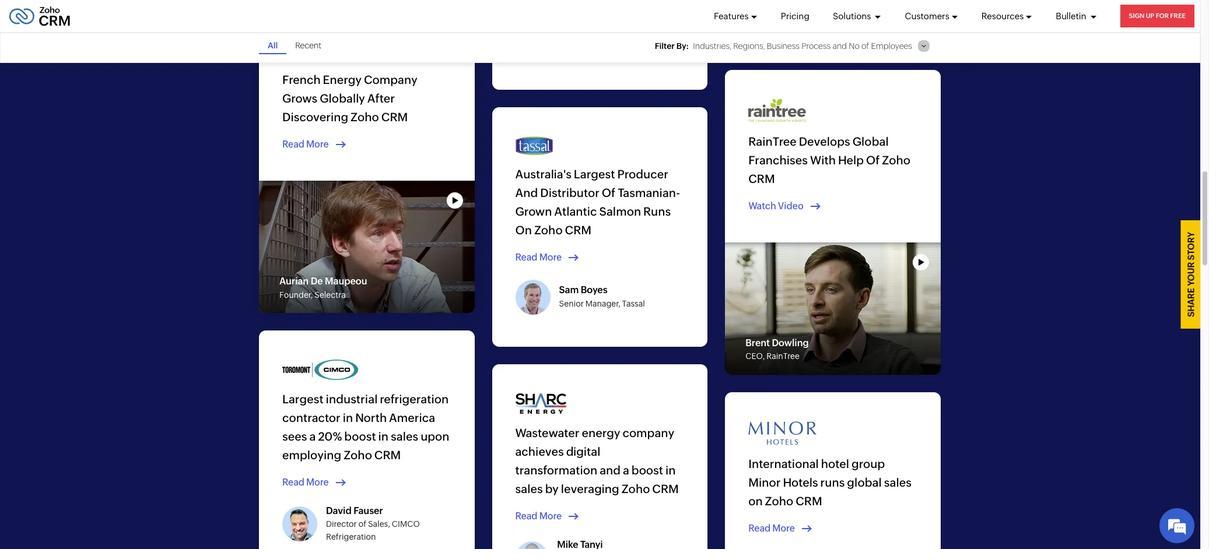Task type: vqa. For each thing, say whether or not it's contained in the screenshot.
"R&D"
no



Task type: locate. For each thing, give the bounding box(es) containing it.
1 vertical spatial of
[[602, 186, 616, 200]]

2 vertical spatial director
[[326, 520, 357, 529]]

bulletin
[[1056, 11, 1088, 21]]

0 vertical spatial and
[[833, 41, 847, 51]]

read down employing
[[282, 477, 304, 488]]

boost inside wastewater energy company achieves digital transformation and a boost in sales by leveraging zoho crm
[[632, 464, 663, 477]]

ceo,
[[746, 352, 765, 361]]

of left agoda
[[565, 47, 572, 56]]

share
[[1186, 288, 1196, 317]]

1 vertical spatial global
[[853, 134, 889, 148]]

read down transformation
[[515, 511, 538, 522]]

read more link down discovering
[[282, 138, 349, 151]]

read more link for largest industrial refrigeration contractor in north america sees a 20% boost in sales upon employing zoho crm
[[282, 477, 349, 490]]

more down by
[[539, 511, 562, 522]]

partnerships up agoda
[[552, 34, 600, 43]]

boost
[[344, 430, 376, 443], [632, 464, 663, 477]]

largest
[[574, 168, 615, 181], [282, 393, 324, 406]]

watch video
[[748, 200, 804, 211]]

manager,
[[585, 299, 620, 308]]

more
[[306, 139, 329, 150], [539, 252, 562, 263], [306, 477, 329, 488], [539, 511, 562, 522], [772, 523, 795, 534]]

of inside raintree develops global franchises with help of zoho crm
[[866, 153, 880, 167]]

0 horizontal spatial director
[[326, 520, 357, 529]]

read more down by
[[515, 511, 562, 522]]

zoho inside wastewater energy company achieves digital transformation and a boost in sales by leveraging zoho crm
[[622, 483, 650, 496]]

1 horizontal spatial global
[[853, 134, 889, 148]]

1 vertical spatial director
[[515, 34, 546, 43]]

distributor
[[540, 186, 600, 200]]

zoho
[[351, 110, 379, 124], [882, 153, 911, 167], [534, 224, 563, 237], [344, 449, 372, 462], [622, 483, 650, 496], [765, 495, 793, 508]]

in down industrial
[[343, 411, 353, 425]]

1 vertical spatial largest
[[282, 393, 324, 406]]

read more for wastewater energy company achieves digital transformation and a boost in sales by leveraging zoho crm
[[515, 511, 562, 522]]

of right help
[[866, 153, 880, 167]]

0 horizontal spatial largest
[[282, 393, 324, 406]]

sales right the global
[[884, 476, 912, 490]]

refrigeration
[[326, 533, 376, 542]]

director
[[775, 9, 806, 18], [515, 34, 546, 43], [326, 520, 357, 529]]

read for international hotel group minor hotels runs global sales on zoho crm
[[748, 523, 771, 534]]

2 horizontal spatial in
[[666, 464, 676, 477]]

on
[[515, 224, 532, 237]]

zoho inside largest industrial refrigeration contractor in north america sees a 20% boost in sales upon employing zoho crm
[[344, 449, 372, 462]]

read more link for australia's largest producer and distributor of tasmanian- grown atlantic salmon runs on zoho crm
[[515, 252, 582, 265]]

0 vertical spatial boost
[[344, 430, 376, 443]]

raintree down the dowling
[[767, 352, 800, 361]]

1 horizontal spatial largest
[[574, 168, 615, 181]]

sign up for free link
[[1120, 5, 1195, 27]]

read more for french energy company grows globally after discovering zoho crm
[[282, 139, 329, 150]]

raintree up franchises
[[748, 134, 797, 148]]

more down discovering
[[306, 139, 329, 150]]

founder,
[[279, 290, 313, 300]]

0 vertical spatial raintree
[[748, 134, 797, 148]]

of up process
[[807, 9, 815, 18]]

read more link down "on"
[[515, 252, 582, 265]]

regions,
[[733, 41, 765, 51]]

crm inside largest industrial refrigeration contractor in north america sees a 20% boost in sales upon employing zoho crm
[[374, 449, 401, 462]]

largest up distributor on the left top
[[574, 168, 615, 181]]

hotels
[[783, 476, 818, 490]]

of down fauser
[[358, 520, 366, 529]]

read more link
[[282, 138, 349, 151], [515, 252, 582, 265], [282, 477, 349, 490], [515, 511, 582, 524], [748, 523, 815, 536]]

read more link down on
[[748, 523, 815, 536]]

brent dowling ceo, raintree
[[746, 338, 809, 361]]

director up 'filter by: industries, regions, business process and no of employees'
[[775, 9, 806, 18]]

resources link
[[982, 0, 1033, 32]]

largest up contractor
[[282, 393, 324, 406]]

0 horizontal spatial boost
[[344, 430, 376, 443]]

0 horizontal spatial global
[[817, 9, 842, 18]]

1 horizontal spatial sales
[[515, 483, 543, 496]]

a inside wastewater energy company achieves digital transformation and a boost in sales by leveraging zoho crm
[[623, 464, 629, 477]]

global left strategy, at right top
[[817, 9, 842, 18]]

read more for largest industrial refrigeration contractor in north america sees a 20% boost in sales upon employing zoho crm
[[282, 477, 329, 488]]

partnerships down -
[[515, 47, 563, 56]]

1 vertical spatial and
[[600, 464, 621, 477]]

director left -
[[515, 34, 546, 43]]

company
[[623, 427, 674, 440]]

sign up for free
[[1129, 12, 1186, 19]]

0 horizontal spatial and
[[600, 464, 621, 477]]

1 horizontal spatial a
[[623, 464, 629, 477]]

with
[[810, 153, 836, 167]]

0 horizontal spatial in
[[343, 411, 353, 425]]

sales down america
[[391, 430, 418, 443]]

more for french energy company grows globally after discovering zoho crm
[[306, 139, 329, 150]]

french energy company grows globally after discovering zoho crm
[[282, 73, 418, 124]]

more for wastewater energy company achieves digital transformation and a boost in sales by leveraging zoho crm
[[539, 511, 562, 522]]

zoho right leveraging
[[622, 483, 650, 496]]

and for a
[[600, 464, 621, 477]]

of right no
[[861, 41, 869, 51]]

maupeou
[[325, 276, 367, 287]]

1 horizontal spatial in
[[378, 430, 389, 443]]

0 vertical spatial director
[[775, 9, 806, 18]]

read
[[282, 139, 304, 150], [515, 252, 538, 263], [282, 477, 304, 488], [515, 511, 538, 522], [748, 523, 771, 534]]

company
[[364, 73, 418, 86]]

refrigeration
[[380, 393, 449, 406]]

0 horizontal spatial of
[[602, 186, 616, 200]]

read more for international hotel group minor hotels runs global sales on zoho crm
[[748, 523, 795, 534]]

america
[[389, 411, 435, 425]]

resources
[[982, 11, 1024, 21]]

0 vertical spatial in
[[343, 411, 353, 425]]

zoho inside french energy company grows globally after discovering zoho crm
[[351, 110, 379, 124]]

boost down north
[[344, 430, 376, 443]]

0 vertical spatial global
[[817, 9, 842, 18]]

de
[[311, 276, 323, 287]]

0 vertical spatial senior
[[748, 9, 773, 18]]

read for australia's largest producer and distributor of tasmanian- grown atlantic salmon runs on zoho crm
[[515, 252, 538, 263]]

a down company
[[623, 464, 629, 477]]

senior
[[748, 9, 773, 18], [559, 299, 584, 308]]

zoho inside raintree develops global franchises with help of zoho crm
[[882, 153, 911, 167]]

crm inside french energy company grows globally after discovering zoho crm
[[381, 110, 408, 124]]

1 horizontal spatial director
[[515, 34, 546, 43]]

solutions
[[833, 11, 873, 21]]

video
[[778, 200, 804, 211]]

largest inside australia's largest producer and distributor of tasmanian- grown atlantic salmon runs on zoho crm
[[574, 168, 615, 181]]

read more
[[282, 139, 329, 150], [515, 252, 562, 263], [282, 477, 329, 488], [515, 511, 562, 522], [748, 523, 795, 534]]

0 vertical spatial of
[[866, 153, 880, 167]]

sales left by
[[515, 483, 543, 496]]

director down david
[[326, 520, 357, 529]]

international hotel group minor hotels runs global sales on zoho crm
[[748, 457, 912, 508]]

runs
[[643, 205, 671, 218]]

of up "salmon"
[[602, 186, 616, 200]]

global up help
[[853, 134, 889, 148]]

shiji
[[878, 9, 895, 18]]

director - partnerships innovation, strategic partnerships of agoda
[[515, 34, 680, 56]]

1 horizontal spatial of
[[866, 153, 880, 167]]

in down north
[[378, 430, 389, 443]]

read down "on"
[[515, 252, 538, 263]]

largest industrial refrigeration contractor in north america sees a 20% boost in sales upon employing zoho crm
[[282, 393, 449, 462]]

raintree inside brent dowling ceo, raintree
[[767, 352, 800, 361]]

senior director of global strategy, shiji
[[748, 9, 895, 18]]

senior down sam
[[559, 299, 584, 308]]

more for australia's largest producer and distributor of tasmanian- grown atlantic salmon runs on zoho crm
[[539, 252, 562, 263]]

aurian de maupeou founder, selectra
[[279, 276, 367, 300]]

0 horizontal spatial sales
[[391, 430, 418, 443]]

director inside the director - partnerships innovation, strategic partnerships of agoda
[[515, 34, 546, 43]]

group
[[852, 457, 885, 471]]

zoho right on
[[765, 495, 793, 508]]

wastewater energy company achieves digital transformation and a boost in sales by leveraging zoho crm
[[515, 427, 679, 496]]

business
[[767, 41, 800, 51]]

senior up regions, at the right top of the page
[[748, 9, 773, 18]]

agoda
[[574, 47, 599, 56]]

raintree inside raintree develops global franchises with help of zoho crm
[[748, 134, 797, 148]]

1 vertical spatial boost
[[632, 464, 663, 477]]

by
[[545, 483, 559, 496]]

1 vertical spatial raintree
[[767, 352, 800, 361]]

zoho crm logo image
[[9, 3, 71, 29]]

strategic
[[646, 34, 680, 43]]

senior inside sam boyes senior manager, tassal
[[559, 299, 584, 308]]

australia's largest producer and distributor of tasmanian- grown atlantic salmon runs on zoho crm
[[515, 168, 680, 237]]

of
[[866, 153, 880, 167], [602, 186, 616, 200]]

and up leveraging
[[600, 464, 621, 477]]

1 vertical spatial a
[[623, 464, 629, 477]]

zoho right help
[[882, 153, 911, 167]]

more down hotels
[[772, 523, 795, 534]]

read down on
[[748, 523, 771, 534]]

in down company
[[666, 464, 676, 477]]

read more down on
[[748, 523, 795, 534]]

read more down employing
[[282, 477, 329, 488]]

zoho down grown on the left top of page
[[534, 224, 563, 237]]

zoho down the after
[[351, 110, 379, 124]]

a inside largest industrial refrigeration contractor in north america sees a 20% boost in sales upon employing zoho crm
[[309, 430, 316, 443]]

read more link for international hotel group minor hotels runs global sales on zoho crm
[[748, 523, 815, 536]]

read more down "on"
[[515, 252, 562, 263]]

0 vertical spatial a
[[309, 430, 316, 443]]

in
[[343, 411, 353, 425], [378, 430, 389, 443], [666, 464, 676, 477]]

read more link down employing
[[282, 477, 349, 490]]

a left 20%
[[309, 430, 316, 443]]

innovation,
[[601, 34, 644, 43]]

0 horizontal spatial a
[[309, 430, 316, 443]]

0 vertical spatial largest
[[574, 168, 615, 181]]

1 horizontal spatial senior
[[748, 9, 773, 18]]

more down employing
[[306, 477, 329, 488]]

more for largest industrial refrigeration contractor in north america sees a 20% boost in sales upon employing zoho crm
[[306, 477, 329, 488]]

more for international hotel group minor hotels runs global sales on zoho crm
[[772, 523, 795, 534]]

producer
[[617, 168, 668, 181]]

read down discovering
[[282, 139, 304, 150]]

read more link down by
[[515, 511, 582, 524]]

crm inside australia's largest producer and distributor of tasmanian- grown atlantic salmon runs on zoho crm
[[565, 224, 591, 237]]

story
[[1186, 232, 1196, 260]]

australia's
[[515, 168, 572, 181]]

1 vertical spatial senior
[[559, 299, 584, 308]]

and inside 'filter by: industries, regions, business process and no of employees'
[[833, 41, 847, 51]]

global
[[847, 476, 882, 490]]

and inside wastewater energy company achieves digital transformation and a boost in sales by leveraging zoho crm
[[600, 464, 621, 477]]

zoho down north
[[344, 449, 372, 462]]

and left no
[[833, 41, 847, 51]]

0 horizontal spatial senior
[[559, 299, 584, 308]]

of
[[807, 9, 815, 18], [861, 41, 869, 51], [565, 47, 572, 56], [358, 520, 366, 529]]

bulletin link
[[1056, 0, 1097, 32]]

up
[[1146, 12, 1154, 19]]

1 vertical spatial partnerships
[[515, 47, 563, 56]]

share your story link
[[1181, 221, 1201, 329]]

1 horizontal spatial and
[[833, 41, 847, 51]]

2 vertical spatial in
[[666, 464, 676, 477]]

1 horizontal spatial boost
[[632, 464, 663, 477]]

more up sam
[[539, 252, 562, 263]]

read more down discovering
[[282, 139, 329, 150]]

a
[[309, 430, 316, 443], [623, 464, 629, 477]]

boost down company
[[632, 464, 663, 477]]

leveraging
[[561, 483, 619, 496]]

and
[[833, 41, 847, 51], [600, 464, 621, 477]]

2 horizontal spatial sales
[[884, 476, 912, 490]]

sales
[[391, 430, 418, 443], [884, 476, 912, 490], [515, 483, 543, 496]]



Task type: describe. For each thing, give the bounding box(es) containing it.
zoho inside australia's largest producer and distributor of tasmanian- grown atlantic salmon runs on zoho crm
[[534, 224, 563, 237]]

in inside wastewater energy company achieves digital transformation and a boost in sales by leveraging zoho crm
[[666, 464, 676, 477]]

on
[[748, 495, 763, 508]]

fauser
[[354, 505, 383, 517]]

features link
[[714, 0, 757, 32]]

tasmanian-
[[618, 186, 680, 200]]

globally
[[320, 92, 365, 105]]

discovering
[[282, 110, 348, 124]]

grows
[[282, 92, 317, 105]]

zoho inside international hotel group minor hotels runs global sales on zoho crm
[[765, 495, 793, 508]]

employees
[[871, 41, 912, 51]]

raintree develops global franchises with help of zoho crm
[[748, 134, 911, 185]]

boost inside largest industrial refrigeration contractor in north america sees a 20% boost in sales upon employing zoho crm
[[344, 430, 376, 443]]

sees
[[282, 430, 307, 443]]

selectra
[[315, 290, 346, 300]]

industries,
[[693, 41, 732, 51]]

read more for australia's largest producer and distributor of tasmanian- grown atlantic salmon runs on zoho crm
[[515, 252, 562, 263]]

sales inside wastewater energy company achieves digital transformation and a boost in sales by leveraging zoho crm
[[515, 483, 543, 496]]

help
[[838, 153, 864, 167]]

read for french energy company grows globally after discovering zoho crm
[[282, 139, 304, 150]]

pricing link
[[781, 0, 810, 32]]

french
[[282, 73, 321, 86]]

brent
[[746, 338, 770, 349]]

north
[[355, 411, 387, 425]]

strategy,
[[843, 9, 877, 18]]

all
[[268, 41, 278, 50]]

sales inside international hotel group minor hotels runs global sales on zoho crm
[[884, 476, 912, 490]]

wastewater
[[515, 427, 580, 440]]

dowling
[[772, 338, 809, 349]]

energy
[[323, 73, 362, 86]]

sam
[[559, 285, 579, 296]]

filter by: industries, regions, business process and no of employees
[[655, 41, 912, 51]]

international
[[748, 457, 819, 471]]

brent dowling | zoho crm customer image
[[725, 243, 941, 375]]

customers
[[905, 11, 949, 21]]

sales inside largest industrial refrigeration contractor in north america sees a 20% boost in sales upon employing zoho crm
[[391, 430, 418, 443]]

share your story
[[1186, 232, 1196, 317]]

and for no
[[833, 41, 847, 51]]

achieves
[[515, 445, 564, 459]]

for
[[1156, 12, 1169, 19]]

employing
[[282, 449, 341, 462]]

cimco
[[392, 520, 420, 529]]

largest inside largest industrial refrigeration contractor in north america sees a 20% boost in sales upon employing zoho crm
[[282, 393, 324, 406]]

read more link for french energy company grows globally after discovering zoho crm
[[282, 138, 349, 151]]

grown
[[515, 205, 552, 218]]

sign
[[1129, 12, 1145, 19]]

filter
[[655, 41, 675, 51]]

pricing
[[781, 11, 810, 21]]

read for wastewater energy company achieves digital transformation and a boost in sales by leveraging zoho crm
[[515, 511, 538, 522]]

contractor
[[282, 411, 341, 425]]

digital
[[566, 445, 600, 459]]

sam boyes senior manager, tassal
[[559, 285, 645, 308]]

franchises
[[748, 153, 808, 167]]

aurian
[[279, 276, 309, 287]]

runs
[[820, 476, 845, 490]]

aurian de maupeou | zoho crm customer image
[[259, 181, 475, 313]]

crm inside international hotel group minor hotels runs global sales on zoho crm
[[796, 495, 822, 508]]

features
[[714, 11, 749, 21]]

2 horizontal spatial director
[[775, 9, 806, 18]]

of inside the director - partnerships innovation, strategic partnerships of agoda
[[565, 47, 572, 56]]

1 vertical spatial in
[[378, 430, 389, 443]]

tassal
[[622, 299, 645, 308]]

david fauser director of sales, cimco refrigeration
[[326, 505, 420, 542]]

20%
[[318, 430, 342, 443]]

after
[[367, 92, 395, 105]]

transformation
[[515, 464, 597, 477]]

salmon
[[599, 205, 641, 218]]

sales,
[[368, 520, 390, 529]]

director inside david fauser director of sales, cimco refrigeration
[[326, 520, 357, 529]]

of inside australia's largest producer and distributor of tasmanian- grown atlantic salmon runs on zoho crm
[[602, 186, 616, 200]]

and
[[515, 186, 538, 200]]

free
[[1170, 12, 1186, 19]]

no
[[849, 41, 860, 51]]

hotel
[[821, 457, 849, 471]]

by:
[[677, 41, 689, 51]]

your
[[1186, 262, 1196, 286]]

upon
[[421, 430, 449, 443]]

of inside david fauser director of sales, cimco refrigeration
[[358, 520, 366, 529]]

read more link for wastewater energy company achieves digital transformation and a boost in sales by leveraging zoho crm
[[515, 511, 582, 524]]

watch video link
[[748, 200, 824, 213]]

watch
[[748, 200, 776, 211]]

crm inside raintree develops global franchises with help of zoho crm
[[748, 172, 775, 185]]

read for largest industrial refrigeration contractor in north america sees a 20% boost in sales upon employing zoho crm
[[282, 477, 304, 488]]

atlantic
[[554, 205, 597, 218]]

-
[[548, 34, 550, 43]]

industrial
[[326, 393, 378, 406]]

crm inside wastewater energy company achieves digital transformation and a boost in sales by leveraging zoho crm
[[652, 483, 679, 496]]

process
[[802, 41, 831, 51]]

boyes
[[581, 285, 608, 296]]

minor
[[748, 476, 781, 490]]

0 vertical spatial partnerships
[[552, 34, 600, 43]]

of inside 'filter by: industries, regions, business process and no of employees'
[[861, 41, 869, 51]]

global inside raintree develops global franchises with help of zoho crm
[[853, 134, 889, 148]]



